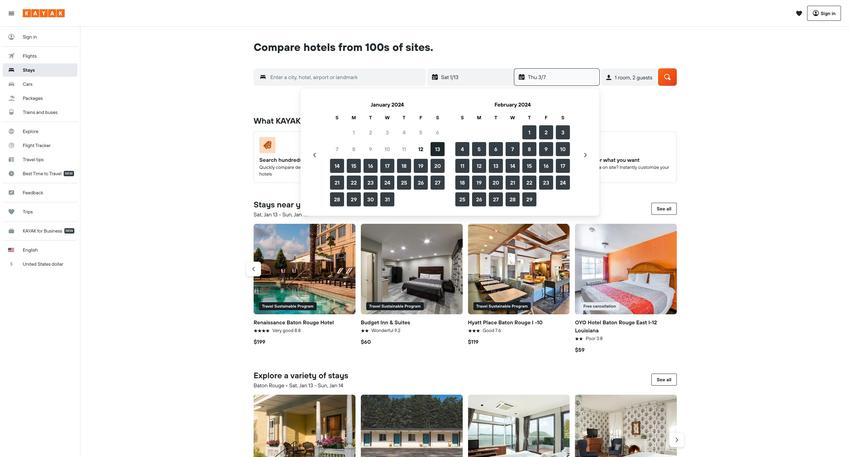 Task type: locate. For each thing, give the bounding box(es) containing it.
row
[[329, 114, 446, 121], [454, 114, 572, 121], [329, 124, 446, 141], [454, 124, 572, 141], [329, 141, 446, 158], [454, 141, 572, 158], [329, 158, 446, 174], [454, 158, 572, 174], [329, 174, 446, 191], [454, 174, 572, 191], [329, 191, 446, 208], [454, 191, 572, 208]]

0 horizontal spatial grid
[[329, 97, 446, 208]]

back image
[[250, 266, 257, 273]]

explore a variety of stays carousel region
[[251, 392, 685, 457]]

figure
[[260, 137, 347, 156], [367, 137, 455, 156], [474, 137, 562, 156], [581, 137, 669, 156], [254, 224, 356, 315], [361, 224, 463, 315], [468, 224, 570, 315], [576, 224, 677, 315]]

renaissance baton rouge hotel element
[[254, 224, 356, 315]]

oyo hotel baton rouge east i-12 louisiana element
[[576, 224, 677, 315]]

grid
[[329, 97, 446, 208], [454, 97, 572, 208]]

bed & breakfast element
[[254, 395, 356, 457]]

None search field
[[244, 54, 687, 99]]

Enter a city, hotel, airport or landmark text field
[[267, 72, 426, 82]]

1 horizontal spatial grid
[[454, 97, 572, 208]]



Task type: vqa. For each thing, say whether or not it's contained in the screenshot.
9th alert from the bottom of the page
no



Task type: describe. For each thing, give the bounding box(es) containing it.
hyatt place baton rouge i -10 element
[[468, 224, 570, 315]]

united states (english) image
[[8, 248, 14, 252]]

forward image
[[674, 437, 681, 444]]

2 grid from the left
[[454, 97, 572, 208]]

next month image
[[582, 152, 589, 159]]

previous month image
[[312, 152, 318, 159]]

navigation menu image
[[8, 10, 15, 17]]

inn element
[[576, 395, 677, 457]]

stays near you carousel region
[[246, 221, 680, 357]]

budget inn & suites element
[[361, 224, 463, 315]]

motel element
[[361, 395, 463, 457]]

hotel element
[[468, 395, 570, 457]]

end date calendar input element
[[309, 97, 592, 208]]

1 grid from the left
[[329, 97, 446, 208]]



